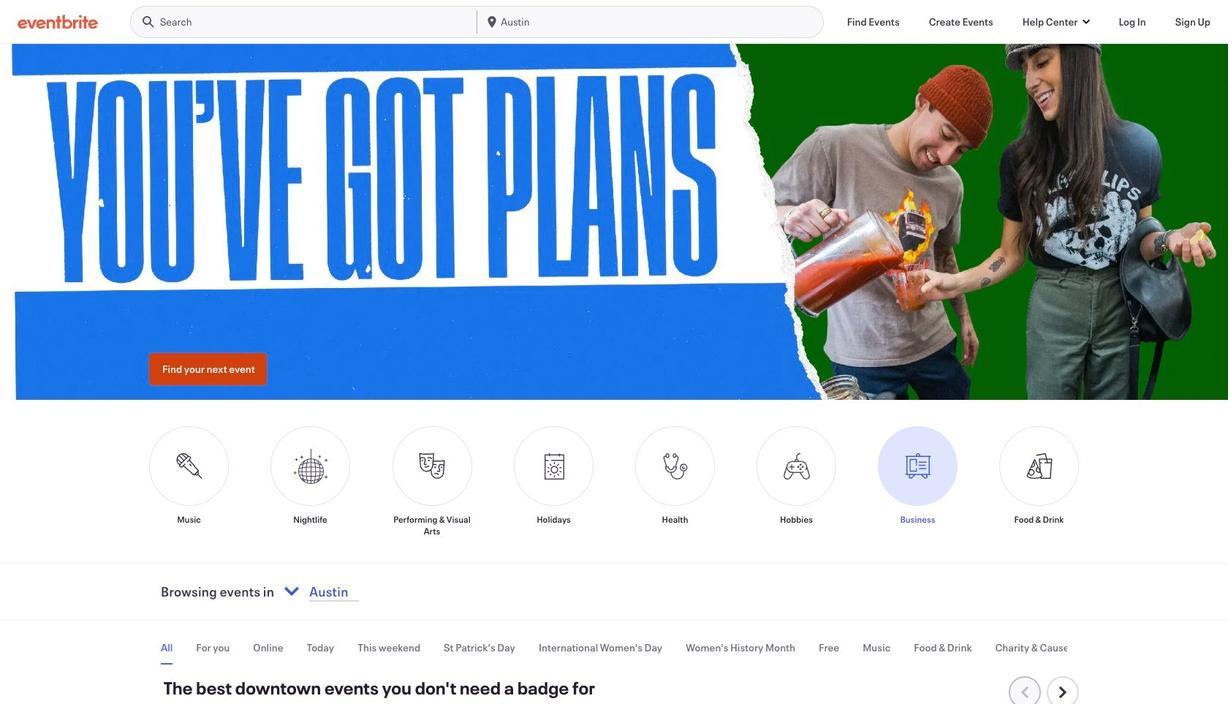 Task type: vqa. For each thing, say whether or not it's contained in the screenshot.
eventbrite 'Image'
yes



Task type: locate. For each thing, give the bounding box(es) containing it.
create events element
[[929, 14, 993, 29]]

None text field
[[305, 574, 492, 609]]



Task type: describe. For each thing, give the bounding box(es) containing it.
homepage header image
[[0, 44, 1228, 400]]

find events element
[[847, 14, 900, 29]]

sign up element
[[1175, 14, 1211, 29]]

log in element
[[1119, 14, 1146, 29]]

eventbrite image
[[18, 14, 98, 29]]



